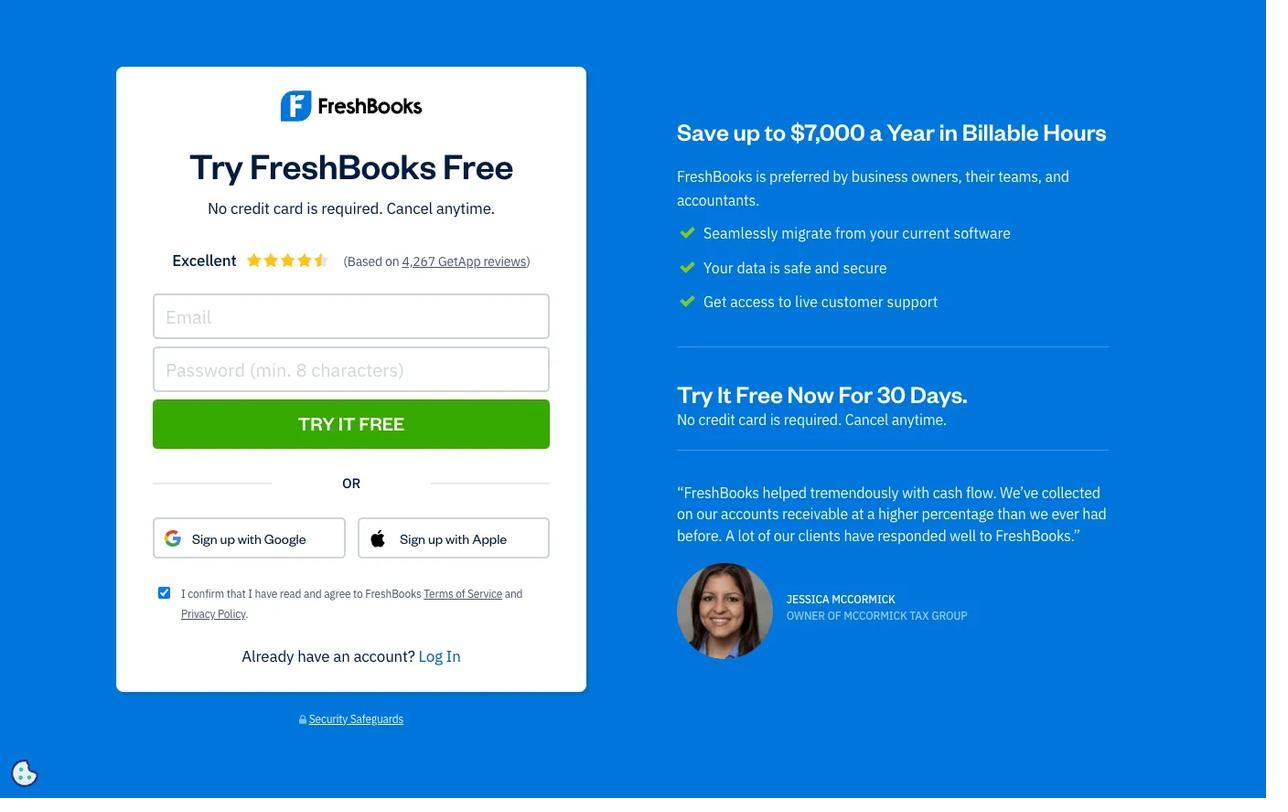 Task type: describe. For each thing, give the bounding box(es) containing it.
"freshbooks helped tremendously with cash flow. we've collected on our accounts receivable at a higher percentage than we ever had before. a lot of our clients have responded well to freshbooks."
[[677, 484, 1107, 545]]

of inside jessica mccormick owner of mccormick tax group
[[828, 609, 841, 623]]

get
[[704, 293, 727, 311]]

percentage
[[922, 505, 994, 524]]

support
[[887, 293, 938, 311]]

sign up with google
[[192, 531, 306, 547]]

4,267 getapp reviews link
[[402, 250, 526, 275]]

google logo image
[[164, 517, 182, 561]]

hours
[[1043, 117, 1107, 147]]

4,267
[[402, 253, 435, 270]]

0 horizontal spatial on
[[385, 253, 399, 270]]

accountants.
[[677, 191, 760, 209]]

responded
[[878, 527, 947, 545]]

and inside freshbooks is preferred by business owners, their teams, and accountants.
[[1045, 167, 1069, 186]]

cash
[[933, 484, 963, 502]]

helped
[[763, 484, 807, 502]]

than
[[997, 505, 1026, 524]]

save up to $7,000 a year in billable hours
[[677, 117, 1107, 147]]

freshbooks inside freshbooks is preferred by business owners, their teams, and accountants.
[[677, 167, 753, 186]]

agree
[[324, 588, 351, 602]]

is inside try it free now for 30 days. no credit card is required. cancel anytime.
[[770, 411, 781, 429]]

reviews
[[484, 253, 526, 270]]

a inside "freshbooks helped tremendously with cash flow. we've collected on our accounts receivable at a higher percentage than we ever had before. a lot of our clients have responded well to freshbooks."
[[867, 505, 875, 524]]

free for try freshbooks free
[[443, 143, 513, 187]]

0 horizontal spatial cancel
[[387, 199, 433, 219]]

$7,000
[[790, 117, 865, 147]]

getapp
[[438, 253, 481, 270]]

try for try it free now for 30 days. no credit card is required. cancel anytime.
[[677, 379, 713, 409]]

2 i from the left
[[248, 588, 252, 602]]

from
[[835, 224, 866, 243]]

freshbooks."
[[996, 527, 1081, 545]]

flow.
[[966, 484, 997, 502]]

we
[[1030, 505, 1048, 524]]

4.5 stars image
[[247, 253, 329, 267]]

safe
[[784, 259, 812, 277]]

2 vertical spatial have
[[297, 647, 330, 667]]

i confirm that i have read and agree to freshbooks terms of service and privacy policy .
[[181, 588, 523, 622]]

or
[[342, 475, 361, 492]]

preferred
[[770, 167, 830, 186]]

your
[[870, 224, 899, 243]]

and right safe
[[815, 259, 840, 277]]

had
[[1083, 505, 1107, 524]]

security safeguards
[[309, 713, 404, 726]]

we've
[[1000, 484, 1039, 502]]

and right service
[[505, 588, 523, 602]]

is inside freshbooks is preferred by business owners, their teams, and accountants.
[[756, 167, 766, 186]]

0 horizontal spatial required.
[[321, 199, 383, 219]]

well
[[950, 527, 976, 545]]

sign up with google button
[[153, 517, 345, 561]]

terms
[[424, 588, 453, 602]]

free for try it free now for 30 days. no credit card is required. cancel anytime.
[[736, 379, 783, 409]]

.
[[245, 608, 248, 622]]

jessica
[[787, 593, 830, 606]]

a
[[725, 527, 735, 545]]

sign up with apple
[[400, 531, 507, 547]]

live
[[795, 293, 818, 311]]

before.
[[677, 527, 722, 545]]

on inside "freshbooks helped tremendously with cash flow. we've collected on our accounts receivable at a higher percentage than we ever had before. a lot of our clients have responded well to freshbooks."
[[677, 505, 693, 524]]

with inside "freshbooks helped tremendously with cash flow. we've collected on our accounts receivable at a higher percentage than we ever had before. a lot of our clients have responded well to freshbooks."
[[902, 484, 930, 502]]

clients
[[798, 527, 841, 545]]

business
[[852, 167, 908, 186]]

and right "read"
[[304, 588, 322, 602]]

billable
[[962, 117, 1039, 147]]

higher
[[878, 505, 919, 524]]

freshbooks logo image
[[280, 89, 422, 123]]

anytime. inside try it free now for 30 days. no credit card is required. cancel anytime.
[[892, 411, 947, 429]]

credit inside try it free now for 30 days. no credit card is required. cancel anytime.
[[698, 411, 735, 429]]

with for sign up with apple
[[446, 531, 470, 547]]

try it free button
[[153, 400, 550, 449]]

security
[[309, 713, 348, 726]]

up for google
[[220, 531, 235, 547]]

"freshbooks
[[677, 484, 759, 502]]

free for try it free
[[359, 412, 405, 436]]

have inside "freshbooks helped tremendously with cash flow. we've collected on our accounts receivable at a higher percentage than we ever had before. a lot of our clients have responded well to freshbooks."
[[844, 527, 874, 545]]

try it free now for 30 days. no credit card is required. cancel anytime.
[[677, 379, 968, 429]]

by
[[833, 167, 848, 186]]

sign for sign up with apple
[[400, 531, 425, 547]]

tax
[[910, 609, 929, 623]]

have inside i confirm that i have read and agree to freshbooks terms of service and privacy policy .
[[255, 588, 277, 602]]

in
[[939, 117, 958, 147]]

freshbooks inside i confirm that i have read and agree to freshbooks terms of service and privacy policy .
[[365, 588, 421, 602]]

cookie consent banner dialog
[[14, 574, 288, 785]]

service
[[468, 588, 502, 602]]

customer
[[821, 293, 884, 311]]

for
[[839, 379, 873, 409]]

days.
[[910, 379, 968, 409]]

lot
[[738, 527, 755, 545]]

freshbooks is preferred by business owners, their teams, and accountants.
[[677, 167, 1069, 209]]

owner
[[787, 609, 825, 623]]

get access to live customer support
[[704, 293, 938, 311]]

log
[[419, 647, 443, 667]]

0 horizontal spatial anytime.
[[436, 199, 495, 219]]

is left safe
[[770, 259, 780, 277]]

security safeguards link
[[299, 707, 404, 732]]

year
[[887, 117, 935, 147]]

apple logo image
[[368, 529, 387, 548]]

already have an account? log in
[[242, 647, 461, 667]]

apple
[[472, 531, 507, 547]]

try it free
[[298, 412, 405, 436]]

ever
[[1052, 505, 1079, 524]]

terms of service link
[[424, 588, 502, 602]]



Task type: vqa. For each thing, say whether or not it's contained in the screenshot.
have within ""FreshBooks helped tremendously with cash flow. We've collected on our accounts receivable at a higher percentage than we ever had before. A lot of our clients have responded well to FreshBooks.""
yes



Task type: locate. For each thing, give the bounding box(es) containing it.
no up excellent
[[208, 199, 227, 219]]

1 vertical spatial free
[[736, 379, 783, 409]]

confirm
[[188, 588, 224, 602]]

sign right 'google logo'
[[192, 531, 217, 547]]

card inside try it free now for 30 days. no credit card is required. cancel anytime.
[[739, 411, 767, 429]]

2 vertical spatial try
[[298, 412, 335, 436]]

on left 4,267
[[385, 253, 399, 270]]

to left live
[[778, 293, 792, 311]]

up for $7,000
[[733, 117, 760, 147]]

0 vertical spatial a
[[870, 117, 882, 147]]

1 horizontal spatial required.
[[784, 411, 842, 429]]

already
[[242, 647, 294, 667]]

it for try it free
[[338, 412, 356, 436]]

credit up 4.5 stars image
[[231, 199, 270, 219]]

None checkbox
[[158, 588, 170, 600]]

sign inside button
[[192, 531, 217, 547]]

to right well at the right bottom of the page
[[979, 527, 992, 545]]

account?
[[354, 647, 415, 667]]

policy
[[218, 608, 245, 622]]

a right at
[[867, 505, 875, 524]]

secure
[[843, 259, 887, 277]]

i right "that"
[[248, 588, 252, 602]]

anytime. up getapp
[[436, 199, 495, 219]]

with inside button
[[238, 531, 262, 547]]

to
[[765, 117, 786, 147], [778, 293, 792, 311], [979, 527, 992, 545], [353, 588, 363, 602]]

to up preferred
[[765, 117, 786, 147]]

1 horizontal spatial on
[[677, 505, 693, 524]]

of right terms
[[456, 588, 465, 602]]

it inside button
[[338, 412, 356, 436]]

0 horizontal spatial our
[[696, 505, 718, 524]]

1 horizontal spatial have
[[297, 647, 330, 667]]

30
[[877, 379, 906, 409]]

required. inside try it free now for 30 days. no credit card is required. cancel anytime.
[[784, 411, 842, 429]]

up inside button
[[428, 531, 443, 547]]

their
[[966, 167, 995, 186]]

data
[[737, 259, 766, 277]]

of inside "freshbooks helped tremendously with cash flow. we've collected on our accounts receivable at a higher percentage than we ever had before. a lot of our clients have responded well to freshbooks."
[[758, 527, 770, 545]]

0 vertical spatial cancel
[[387, 199, 433, 219]]

0 horizontal spatial it
[[338, 412, 356, 436]]

free inside try it free now for 30 days. no credit card is required. cancel anytime.
[[736, 379, 783, 409]]

have
[[844, 527, 874, 545], [255, 588, 277, 602], [297, 647, 330, 667]]

to inside i confirm that i have read and agree to freshbooks terms of service and privacy policy .
[[353, 588, 363, 602]]

no inside try it free now for 30 days. no credit card is required. cancel anytime.
[[677, 411, 695, 429]]

it left now
[[717, 379, 732, 409]]

0 horizontal spatial try
[[189, 143, 243, 187]]

have left "read"
[[255, 588, 277, 602]]

0 vertical spatial on
[[385, 253, 399, 270]]

google
[[264, 531, 306, 547]]

1 vertical spatial a
[[867, 505, 875, 524]]

up inside button
[[220, 531, 235, 547]]

0 vertical spatial of
[[758, 527, 770, 545]]

have down at
[[844, 527, 874, 545]]

try freshbooks free
[[189, 143, 513, 187]]

our up before.
[[696, 505, 718, 524]]

cancel down for
[[845, 411, 889, 429]]

1 horizontal spatial sign
[[400, 531, 425, 547]]

i left 'confirm'
[[181, 588, 185, 602]]

2 horizontal spatial have
[[844, 527, 874, 545]]

1 sign from the left
[[192, 531, 217, 547]]

freshbooks up no credit card is required. cancel anytime.
[[250, 143, 436, 187]]

cancel
[[387, 199, 433, 219], [845, 411, 889, 429]]

no up "freshbooks
[[677, 411, 695, 429]]

1 vertical spatial have
[[255, 588, 277, 602]]

with left 'apple'
[[446, 531, 470, 547]]

sign for sign up with google
[[192, 531, 217, 547]]

required. down now
[[784, 411, 842, 429]]

1 horizontal spatial free
[[443, 143, 513, 187]]

0 horizontal spatial free
[[359, 412, 405, 436]]

of right lot
[[758, 527, 770, 545]]

0 vertical spatial mccormick
[[832, 593, 896, 606]]

is
[[756, 167, 766, 186], [307, 199, 318, 219], [770, 259, 780, 277], [770, 411, 781, 429]]

read
[[280, 588, 301, 602]]

with
[[902, 484, 930, 502], [238, 531, 262, 547], [446, 531, 470, 547]]

1 horizontal spatial credit
[[698, 411, 735, 429]]

i
[[181, 588, 185, 602], [248, 588, 252, 602]]

1 vertical spatial anytime.
[[892, 411, 947, 429]]

(based on 4,267 getapp reviews )
[[343, 253, 530, 270]]

1 horizontal spatial our
[[774, 527, 795, 545]]

is up 4.5 stars image
[[307, 199, 318, 219]]

sign up with apple button
[[357, 518, 550, 559]]

1 vertical spatial credit
[[698, 411, 735, 429]]

accounts
[[721, 505, 779, 524]]

with for sign up with google
[[238, 531, 262, 547]]

up right save
[[733, 117, 760, 147]]

1 horizontal spatial try
[[298, 412, 335, 436]]

mccormick
[[832, 593, 896, 606], [844, 609, 907, 623]]

your
[[704, 259, 733, 277]]

0 horizontal spatial card
[[273, 199, 303, 219]]

your data is safe and secure
[[704, 259, 887, 277]]

is up the helped
[[770, 411, 781, 429]]

anytime. down days.
[[892, 411, 947, 429]]

receivable
[[782, 505, 848, 524]]

1 vertical spatial try
[[677, 379, 713, 409]]

now
[[787, 379, 834, 409]]

0 horizontal spatial no
[[208, 199, 227, 219]]

0 horizontal spatial with
[[238, 531, 262, 547]]

Password (min. 8 characters) password field
[[153, 347, 550, 393]]

jessica mccormick owner of mccormick tax group
[[787, 593, 968, 623]]

cancel inside try it free now for 30 days. no credit card is required. cancel anytime.
[[845, 411, 889, 429]]

2 horizontal spatial up
[[733, 117, 760, 147]]

have left an
[[297, 647, 330, 667]]

up
[[733, 117, 760, 147], [220, 531, 235, 547], [428, 531, 443, 547]]

0 horizontal spatial sign
[[192, 531, 217, 547]]

seamlessly migrate from your current software
[[704, 224, 1011, 243]]

sign
[[192, 531, 217, 547], [400, 531, 425, 547]]

and right teams,
[[1045, 167, 1069, 186]]

cookie preferences image
[[11, 760, 38, 788]]

required. down try freshbooks free
[[321, 199, 383, 219]]

of right owner
[[828, 609, 841, 623]]

our
[[696, 505, 718, 524], [774, 527, 795, 545]]

1 horizontal spatial cancel
[[845, 411, 889, 429]]

of
[[758, 527, 770, 545], [456, 588, 465, 602], [828, 609, 841, 623]]

to right agree
[[353, 588, 363, 602]]

0 vertical spatial our
[[696, 505, 718, 524]]

access
[[730, 293, 775, 311]]

1 horizontal spatial it
[[717, 379, 732, 409]]

try for try freshbooks free
[[189, 143, 243, 187]]

required.
[[321, 199, 383, 219], [784, 411, 842, 429]]

cancel up 4,267
[[387, 199, 433, 219]]

save
[[677, 117, 729, 147]]

mccormick right jessica
[[832, 593, 896, 606]]

0 vertical spatial anytime.
[[436, 199, 495, 219]]

0 vertical spatial have
[[844, 527, 874, 545]]

is left preferred
[[756, 167, 766, 186]]

that
[[227, 588, 246, 602]]

it down password (min. 8 characters) "password field"
[[338, 412, 356, 436]]

0 horizontal spatial of
[[456, 588, 465, 602]]

2 sign from the left
[[400, 531, 425, 547]]

up right 'google logo'
[[220, 531, 235, 547]]

migrate
[[782, 224, 832, 243]]

privacy policy link
[[181, 608, 245, 622]]

)
[[526, 253, 530, 270]]

credit
[[231, 199, 270, 219], [698, 411, 735, 429]]

up left 'apple'
[[428, 531, 443, 547]]

1 vertical spatial of
[[456, 588, 465, 602]]

2 vertical spatial of
[[828, 609, 841, 623]]

credit up "freshbooks
[[698, 411, 735, 429]]

try inside try it free now for 30 days. no credit card is required. cancel anytime.
[[677, 379, 713, 409]]

and
[[1045, 167, 1069, 186], [815, 259, 840, 277], [304, 588, 322, 602], [505, 588, 523, 602]]

our left clients
[[774, 527, 795, 545]]

with inside button
[[446, 531, 470, 547]]

1 vertical spatial card
[[739, 411, 767, 429]]

free inside button
[[359, 412, 405, 436]]

it inside try it free now for 30 days. no credit card is required. cancel anytime.
[[717, 379, 732, 409]]

collected
[[1042, 484, 1101, 502]]

0 vertical spatial card
[[273, 199, 303, 219]]

owners,
[[911, 167, 962, 186]]

try inside button
[[298, 412, 335, 436]]

1 horizontal spatial i
[[248, 588, 252, 602]]

Email email field
[[153, 294, 550, 340]]

current
[[902, 224, 950, 243]]

seamlessly
[[704, 224, 778, 243]]

1 horizontal spatial no
[[677, 411, 695, 429]]

an
[[333, 647, 350, 667]]

1 horizontal spatial of
[[758, 527, 770, 545]]

freshbooks up accountants.
[[677, 167, 753, 186]]

a left year
[[870, 117, 882, 147]]

1 horizontal spatial with
[[446, 531, 470, 547]]

1 vertical spatial required.
[[784, 411, 842, 429]]

2 horizontal spatial with
[[902, 484, 930, 502]]

teams,
[[998, 167, 1042, 186]]

0 horizontal spatial up
[[220, 531, 235, 547]]

1 vertical spatial on
[[677, 505, 693, 524]]

of inside i confirm that i have read and agree to freshbooks terms of service and privacy policy .
[[456, 588, 465, 602]]

to inside "freshbooks helped tremendously with cash flow. we've collected on our accounts receivable at a higher percentage than we ever had before. a lot of our clients have responded well to freshbooks."
[[979, 527, 992, 545]]

2 horizontal spatial free
[[736, 379, 783, 409]]

up for apple
[[428, 531, 443, 547]]

a
[[870, 117, 882, 147], [867, 505, 875, 524]]

excellent
[[172, 250, 236, 271]]

1 horizontal spatial card
[[739, 411, 767, 429]]

2 vertical spatial free
[[359, 412, 405, 436]]

0 vertical spatial it
[[717, 379, 732, 409]]

on up before.
[[677, 505, 693, 524]]

0 horizontal spatial credit
[[231, 199, 270, 219]]

tremendously
[[810, 484, 899, 502]]

card up the helped
[[739, 411, 767, 429]]

with up higher
[[902, 484, 930, 502]]

1 vertical spatial our
[[774, 527, 795, 545]]

2 horizontal spatial of
[[828, 609, 841, 623]]

privacy
[[181, 608, 215, 622]]

freshbooks left terms
[[365, 588, 421, 602]]

0 vertical spatial credit
[[231, 199, 270, 219]]

at
[[851, 505, 864, 524]]

0 vertical spatial required.
[[321, 199, 383, 219]]

safeguards
[[350, 713, 404, 726]]

with left google
[[238, 531, 262, 547]]

1 vertical spatial cancel
[[845, 411, 889, 429]]

0 vertical spatial try
[[189, 143, 243, 187]]

card
[[273, 199, 303, 219], [739, 411, 767, 429]]

1 i from the left
[[181, 588, 185, 602]]

try for try it free
[[298, 412, 335, 436]]

0 vertical spatial no
[[208, 199, 227, 219]]

0 horizontal spatial have
[[255, 588, 277, 602]]

sign right apple logo
[[400, 531, 425, 547]]

0 vertical spatial free
[[443, 143, 513, 187]]

mccormick left tax
[[844, 609, 907, 623]]

0 horizontal spatial i
[[181, 588, 185, 602]]

it for try it free now for 30 days. no credit card is required. cancel anytime.
[[717, 379, 732, 409]]

lock icon image
[[299, 715, 306, 726]]

sign inside button
[[400, 531, 425, 547]]

1 vertical spatial mccormick
[[844, 609, 907, 623]]

1 vertical spatial it
[[338, 412, 356, 436]]

(based
[[343, 253, 382, 270]]

1 horizontal spatial anytime.
[[892, 411, 947, 429]]

2 horizontal spatial try
[[677, 379, 713, 409]]

card up 4.5 stars image
[[273, 199, 303, 219]]

group
[[932, 609, 968, 623]]

software
[[954, 224, 1011, 243]]

try
[[189, 143, 243, 187], [677, 379, 713, 409], [298, 412, 335, 436]]

1 vertical spatial no
[[677, 411, 695, 429]]

1 horizontal spatial up
[[428, 531, 443, 547]]



